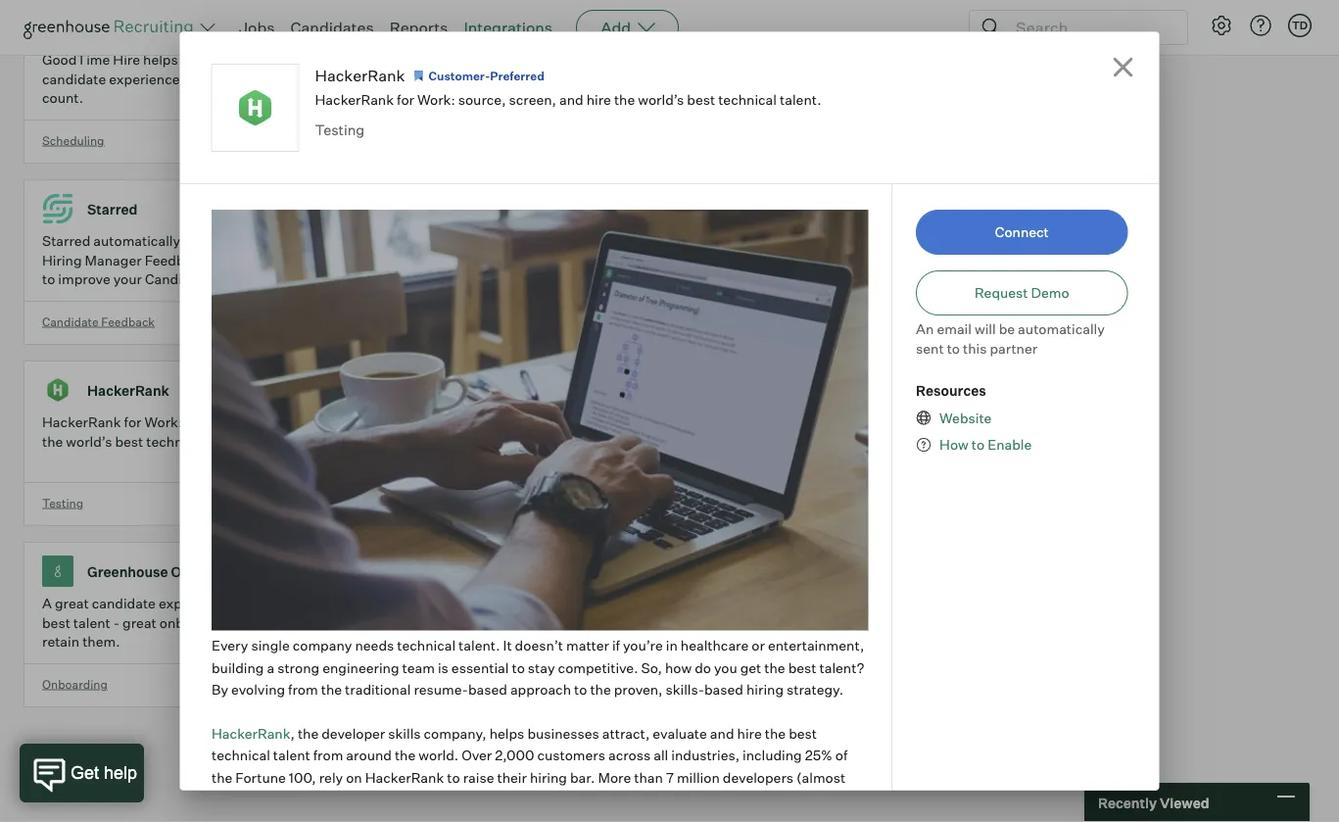 Task type: locate. For each thing, give the bounding box(es) containing it.
7
[[666, 769, 674, 786]]

1 horizontal spatial great
[[123, 614, 157, 631]]

hired up job
[[454, 200, 491, 218]]

hackerrank
[[315, 66, 405, 85], [315, 91, 394, 108], [87, 382, 170, 399], [42, 414, 121, 431], [211, 725, 290, 742], [365, 769, 444, 786], [503, 791, 582, 808], [466, 813, 545, 822]]

bamboohr inside bamboohr is the no.1 hr software for small & medium businesses.
[[409, 51, 483, 68]]

1 horizontal spatial hire
[[160, 19, 189, 36]]

0 horizontal spatial all
[[236, 232, 251, 250]]

with inside the remove friction from interview scheduling and deliver an incredible candidate experience with prelude, part of calendly.
[[681, 433, 709, 450]]

them.
[[82, 633, 120, 651]]

is up "platform"
[[827, 414, 838, 431]]

1 vertical spatial namely
[[775, 414, 824, 431]]

1 horizontal spatial scheduling
[[409, 496, 471, 510]]

every down (almost
[[805, 791, 842, 808]]

building
[[211, 659, 264, 676]]

an email will be automatically sent to this partner
[[917, 321, 1106, 357]]

1 vertical spatial your
[[113, 271, 142, 288]]

2 horizontal spatial candidate
[[254, 232, 320, 250]]

0 vertical spatial scheduling
[[42, 133, 104, 148]]

onboarding down retain
[[42, 677, 108, 692]]

helps up ensures
[[233, 595, 267, 612]]

0 horizontal spatial source,
[[185, 414, 233, 431]]

0 vertical spatial namely
[[820, 382, 872, 399]]

a left job
[[461, 232, 469, 250]]

assessment.
[[548, 813, 629, 822]]

2 horizontal spatial helps
[[489, 725, 524, 742]]

if
[[612, 637, 620, 654]]

0 horizontal spatial how
[[308, 252, 334, 269]]

scheduling down deliver
[[409, 496, 471, 510]]

work:
[[418, 91, 456, 108], [145, 414, 183, 431]]

part up incredible
[[513, 382, 541, 399]]

great right -
[[123, 614, 157, 631]]

with inside gauge your developer candidates' real-life skills with deeply accurate codecheck assessments.
[[775, 252, 803, 269]]

0 horizontal spatial automatically
[[93, 232, 180, 250]]

onboarding
[[171, 563, 251, 580], [42, 677, 108, 692]]

1 vertical spatial candidate
[[145, 271, 211, 288]]

1 horizontal spatial automatically
[[1019, 321, 1106, 338]]

jobs
[[239, 18, 275, 37]]

0 horizontal spatial world's
[[66, 433, 112, 450]]

experience
[[109, 70, 180, 87], [607, 433, 678, 450], [159, 595, 230, 612]]

automatically inside an email will be automatically sent to this partner
[[1019, 321, 1106, 338]]

population)
[[392, 791, 466, 808]]

from up incredible
[[512, 414, 542, 431]]

candidates'
[[919, 232, 993, 250]]

0 vertical spatial onboarding
[[171, 563, 251, 580]]

starred up manager
[[87, 200, 138, 218]]

best inside hackerrank for work: source, screen, and hire the world's best technical talent.
[[115, 433, 143, 450]]

skills
[[1048, 232, 1081, 250], [388, 725, 421, 742]]

connect button
[[917, 210, 1129, 255]]

ensures
[[237, 614, 288, 631]]

how up the skills-
[[665, 659, 692, 676]]

talent down ,
[[273, 747, 310, 764]]

0 vertical spatial hired
[[454, 200, 491, 218]]

seconds,
[[247, 813, 305, 822]]

to inside the starred automatically collects all candidate and hiring manager feedback and shows you how to improve your candidate experience
[[42, 271, 55, 288]]

hackerrank inside hackerrank for work: source, screen, and hire the world's best technical talent.
[[42, 414, 121, 431]]

how right shows
[[308, 252, 334, 269]]

a down global
[[308, 813, 316, 822]]

candidate down collects
[[145, 271, 211, 288]]

goodtime for goodtime hire helps companies go beyond candidate experience and make every interview count.
[[42, 51, 110, 68]]

0 horizontal spatial hired
[[409, 232, 444, 250]]

from inside the remove friction from interview scheduling and deliver an incredible candidate experience with prelude, part of calendly.
[[512, 414, 542, 431]]

goodtime hire
[[87, 19, 189, 36]]

part inside the remove friction from interview scheduling and deliver an incredible candidate experience with prelude, part of calendly.
[[466, 452, 492, 469]]

1 vertical spatial feedback
[[101, 314, 155, 329]]

how to enable
[[940, 436, 1032, 453]]

million
[[677, 769, 720, 786]]

by
[[211, 681, 228, 698]]

onboarding up onboarding
[[171, 563, 251, 580]]

payroll,
[[943, 414, 991, 431]]

candidate up -
[[92, 595, 156, 612]]

1 vertical spatial part
[[466, 452, 492, 469]]

candidate inside the remove friction from interview scheduling and deliver an incredible candidate experience with prelude, part of calendly.
[[541, 433, 605, 450]]

needs
[[355, 637, 394, 654]]

Search text field
[[1012, 13, 1170, 42]]

0 vertical spatial from
[[512, 414, 542, 431]]

2 vertical spatial helps
[[489, 725, 524, 742]]

a great candidate experience helps you hire the best talent - great onboarding ensures you retain them.
[[42, 595, 345, 651]]

is for hired
[[447, 232, 458, 250]]

you up company
[[291, 614, 314, 631]]

is inside hired is a job opportunity marketplace created specifically for tech talent.
[[447, 232, 458, 250]]

0 vertical spatial great
[[55, 595, 89, 612]]

hire
[[160, 19, 189, 36], [113, 51, 140, 68]]

prelude, up friction
[[454, 382, 510, 399]]

part
[[513, 382, 541, 399], [466, 452, 492, 469]]

interview down calendly
[[545, 414, 604, 431]]

1 horizontal spatial part
[[513, 382, 541, 399]]

0 horizontal spatial every
[[211, 637, 248, 654]]

skills inside gauge your developer candidates' real-life skills with deeply accurate codecheck assessments.
[[1048, 232, 1081, 250]]

0 horizontal spatial part
[[466, 452, 492, 469]]

namely for namely
[[820, 382, 872, 399]]

1 vertical spatial hire
[[113, 51, 140, 68]]

scheduling down count.
[[42, 133, 104, 148]]

from up 'rely' at the bottom left of page
[[313, 747, 343, 764]]

goodtime hire helps companies go beyond candidate experience and make every interview count.
[[42, 51, 346, 107]]

bamboohr for bamboohr is the no.1 hr software for small & medium businesses.
[[409, 51, 483, 68]]

talent. inside every single company needs technical talent. it doesn't matter if you're in healthcare or entertainment, building a strong engineering team is essential to stay competitive. so, how do you get the best talent? by evolving from the traditional resume-based approach to the proven, skills-based hiring strategy.
[[458, 637, 500, 654]]

to right how
[[972, 436, 985, 453]]

0 horizontal spatial based
[[468, 681, 507, 698]]

starred up hiring
[[42, 232, 90, 250]]

hire inside hackerrank for work: source, screen, and hire the world's best technical talent.
[[314, 414, 339, 431]]

0 horizontal spatial with
[[681, 433, 709, 450]]

from down strong on the bottom of page
[[288, 681, 318, 698]]

goodtime up count.
[[42, 51, 110, 68]]

skills inside , the developer skills company, helps businesses attract, evaluate and hire the best technical talent from around the world. over 2,000 customers across all industries, including 25% of the fortune 100, rely on hackerrank to raise their hiring bar. more than 7 million developers (almost 30% of the global developer population) trust hackerrank to learn and practice coding skills. every eight seconds, a developer completes a hackerrank assessment.
[[388, 725, 421, 742]]

goodtime for goodtime hire
[[87, 19, 157, 36]]

feedback down collects
[[145, 252, 207, 269]]

jobs link
[[239, 18, 275, 37]]

world.
[[418, 747, 458, 764]]

1 horizontal spatial your
[[820, 232, 849, 250]]

namely up "platform"
[[775, 414, 824, 431]]

candidate
[[42, 70, 106, 87], [541, 433, 605, 450], [92, 595, 156, 612]]

reports link
[[390, 18, 448, 37]]

strategy.
[[787, 681, 844, 698]]

prelude, part of calendly
[[454, 382, 618, 399]]

based down essential
[[468, 681, 507, 698]]

2 horizontal spatial testing
[[775, 314, 817, 329]]

prelude, down deliver
[[409, 452, 463, 469]]

best inside a great candidate experience helps you hire the best talent - great onboarding ensures you retain them.
[[42, 614, 70, 631]]

to left the stay
[[512, 659, 525, 676]]

how inside the starred automatically collects all candidate and hiring manager feedback and shows you how to improve your candidate experience
[[308, 252, 334, 269]]

experience down scheduling
[[607, 433, 678, 450]]

1 horizontal spatial hiring
[[746, 681, 784, 698]]

experience down goodtime hire
[[109, 70, 180, 87]]

the inside a great candidate experience helps you hire the best talent - great onboarding ensures you retain them.
[[324, 595, 345, 612]]

and inside goodtime hire helps companies go beyond candidate experience and make every interview count.
[[183, 70, 207, 87]]

2 vertical spatial from
[[313, 747, 343, 764]]

candidate up the calendly.
[[541, 433, 605, 450]]

best
[[687, 91, 716, 108], [115, 433, 143, 450], [42, 614, 70, 631], [788, 659, 816, 676], [789, 725, 817, 742]]

and inside the namely is the leading hr, payroll, and benefits platform for growing companies.
[[994, 414, 1018, 431]]

technical inside hackerrank for work: source, screen, and hire the world's best technical talent.
[[146, 433, 205, 450]]

hire up companies
[[160, 19, 189, 36]]

experience inside a great candidate experience helps you hire the best talent - great onboarding ensures you retain them.
[[159, 595, 230, 612]]

1 horizontal spatial interview
[[545, 414, 604, 431]]

experience up onboarding
[[159, 595, 230, 612]]

calendly.
[[510, 452, 570, 469]]

helps
[[143, 51, 178, 68], [233, 595, 267, 612], [489, 725, 524, 742]]

0 vertical spatial experience
[[109, 70, 180, 87]]

0 vertical spatial candidate
[[42, 70, 106, 87]]

recently
[[1099, 794, 1158, 811]]

1 horizontal spatial helps
[[233, 595, 267, 612]]

0 horizontal spatial helps
[[143, 51, 178, 68]]

feedback down improve at the left of page
[[101, 314, 155, 329]]

businesses.
[[464, 70, 541, 87]]

you inside every single company needs technical talent. it doesn't matter if you're in healthcare or entertainment, building a strong engineering team is essential to stay competitive. so, how do you get the best talent? by evolving from the traditional resume-based approach to the proven, skills-based hiring strategy.
[[714, 659, 737, 676]]

great right a
[[55, 595, 89, 612]]

scheduling
[[42, 133, 104, 148], [409, 496, 471, 510]]

helps up 2,000
[[489, 725, 524, 742]]

bamboohr up medium
[[409, 51, 483, 68]]

you right shows
[[281, 252, 305, 269]]

how inside every single company needs technical talent. it doesn't matter if you're in healthcare or entertainment, building a strong engineering team is essential to stay competitive. so, how do you get the best talent? by evolving from the traditional resume-based approach to the proven, skills-based hiring strategy.
[[665, 659, 692, 676]]

all up 7
[[654, 747, 668, 764]]

2 vertical spatial talent.
[[458, 637, 500, 654]]

software
[[576, 51, 631, 68]]

0 vertical spatial helps
[[143, 51, 178, 68]]

100,
[[289, 769, 316, 786]]

0 horizontal spatial scheduling
[[42, 133, 104, 148]]

candidate inside goodtime hire helps companies go beyond candidate experience and make every interview count.
[[42, 70, 106, 87]]

starred for starred
[[87, 200, 138, 218]]

1 horizontal spatial with
[[775, 252, 803, 269]]

email
[[937, 321, 972, 338]]

0 horizontal spatial screen,
[[236, 414, 284, 431]]

best inside , the developer skills company, helps businesses attract, evaluate and hire the best technical talent from around the world. over 2,000 customers across all industries, including 25% of the fortune 100, rely on hackerrank to raise their hiring bar. more than 7 million developers (almost 30% of the global developer population) trust hackerrank to learn and practice coding skills. every eight seconds, a developer completes a hackerrank assessment.
[[789, 725, 817, 742]]

1 vertical spatial work:
[[145, 414, 183, 431]]

0 vertical spatial talent
[[73, 614, 110, 631]]

1 vertical spatial bamboohr
[[409, 51, 483, 68]]

you right do
[[714, 659, 737, 676]]

interview
[[286, 70, 346, 87], [545, 414, 604, 431]]

viewed
[[1160, 794, 1210, 811]]

all inside the starred automatically collects all candidate and hiring manager feedback and shows you how to improve your candidate experience
[[236, 232, 251, 250]]

more
[[598, 769, 631, 786]]

starred inside the starred automatically collects all candidate and hiring manager feedback and shows you how to improve your candidate experience
[[42, 232, 90, 250]]

1 horizontal spatial talent
[[273, 747, 310, 764]]

1 vertical spatial goodtime
[[42, 51, 110, 68]]

1 vertical spatial testing
[[775, 314, 817, 329]]

0 horizontal spatial great
[[55, 595, 89, 612]]

candidate up shows
[[254, 232, 320, 250]]

your up deeply
[[820, 232, 849, 250]]

scheduling
[[607, 414, 678, 431]]

0 vertical spatial how
[[308, 252, 334, 269]]

hired inside hired is a job opportunity marketplace created specifically for tech talent.
[[409, 232, 444, 250]]

hired up "specifically" on the top left of the page
[[409, 232, 444, 250]]

world's
[[638, 91, 685, 108], [66, 433, 112, 450]]

hire for goodtime hire helps companies go beyond candidate experience and make every interview count.
[[113, 51, 140, 68]]

codility
[[820, 200, 872, 218]]

is inside bamboohr is the no.1 hr software for small & medium businesses.
[[485, 51, 496, 68]]

part down an
[[466, 452, 492, 469]]

1 horizontal spatial every
[[805, 791, 842, 808]]

proven,
[[614, 681, 663, 698]]

remove friction from interview scheduling and deliver an incredible candidate experience with prelude, part of calendly.
[[409, 414, 709, 469]]

0 horizontal spatial talent
[[73, 614, 110, 631]]

is up "specifically" on the top left of the page
[[447, 232, 458, 250]]

0 horizontal spatial testing
[[42, 496, 83, 510]]

0 vertical spatial every
[[211, 637, 248, 654]]

candidate up count.
[[42, 70, 106, 87]]

1 vertical spatial all
[[654, 747, 668, 764]]

of down incredible
[[495, 452, 507, 469]]

hiring down customers
[[530, 769, 567, 786]]

no.1
[[523, 51, 550, 68]]

1 vertical spatial skills
[[388, 725, 421, 742]]

2,000
[[495, 747, 534, 764]]

0 vertical spatial skills
[[1048, 232, 1081, 250]]

it
[[503, 637, 512, 654]]

goodtime inside goodtime hire helps companies go beyond candidate experience and make every interview count.
[[42, 51, 110, 68]]

developers
[[723, 769, 793, 786]]

1 horizontal spatial onboarding
[[171, 563, 251, 580]]

from inside , the developer skills company, helps businesses attract, evaluate and hire the best technical talent from around the world. over 2,000 customers across all industries, including 25% of the fortune 100, rely on hackerrank to raise their hiring bar. more than 7 million developers (almost 30% of the global developer population) trust hackerrank to learn and practice coding skills. every eight seconds, a developer completes a hackerrank assessment.
[[313, 747, 343, 764]]

talent up them.
[[73, 614, 110, 631]]

hire inside goodtime hire helps companies go beyond candidate experience and make every interview count.
[[113, 51, 140, 68]]

0 horizontal spatial work:
[[145, 414, 183, 431]]

1 horizontal spatial screen,
[[509, 91, 557, 108]]

1 horizontal spatial testing
[[315, 121, 365, 139]]

0 horizontal spatial your
[[113, 271, 142, 288]]

medium
[[409, 70, 461, 87]]

namely up leading
[[820, 382, 872, 399]]

0 horizontal spatial hiring
[[530, 769, 567, 786]]

1 vertical spatial with
[[681, 433, 709, 450]]

0 vertical spatial interview
[[286, 70, 346, 87]]

a down single
[[267, 659, 274, 676]]

2 vertical spatial testing
[[42, 496, 83, 510]]

integrations
[[464, 18, 553, 37]]

0 horizontal spatial onboarding
[[42, 677, 108, 692]]

candidate down improve at the left of page
[[42, 314, 99, 329]]

hire down goodtime hire
[[113, 51, 140, 68]]

is up businesses.
[[485, 51, 496, 68]]

to down email
[[948, 340, 961, 357]]

0 horizontal spatial interview
[[286, 70, 346, 87]]

skills right life
[[1048, 232, 1081, 250]]

namely inside the namely is the leading hr, payroll, and benefits platform for growing companies.
[[775, 414, 824, 431]]

0 vertical spatial hiring
[[746, 681, 784, 698]]

for
[[634, 51, 652, 68], [397, 91, 415, 108], [483, 252, 501, 269], [124, 414, 142, 431], [833, 433, 850, 450]]

a down population)
[[456, 813, 463, 822]]

bamboohr is the no.1 hr software for small & medium businesses.
[[409, 51, 702, 87]]

count.
[[42, 89, 83, 107]]

all up shows
[[236, 232, 251, 250]]

experience inside the remove friction from interview scheduling and deliver an incredible candidate experience with prelude, part of calendly.
[[607, 433, 678, 450]]

based
[[468, 681, 507, 698], [704, 681, 743, 698]]

created
[[656, 232, 706, 250]]

customer-
[[429, 68, 490, 83]]

you inside the starred automatically collects all candidate and hiring manager feedback and shows you how to improve your candidate experience
[[281, 252, 305, 269]]

hired for hired
[[454, 200, 491, 218]]

hired for hired is a job opportunity marketplace created specifically for tech talent.
[[409, 232, 444, 250]]

0 horizontal spatial talent.
[[208, 433, 250, 450]]

configure image
[[1211, 14, 1234, 37]]

strong
[[277, 659, 319, 676]]

td button
[[1285, 10, 1316, 41]]

to up the assessment.
[[585, 791, 598, 808]]

0 vertical spatial hire
[[160, 19, 189, 36]]

skills up world.
[[388, 725, 421, 742]]

to down the competitive.
[[574, 681, 587, 698]]

1 based from the left
[[468, 681, 507, 698]]

0 vertical spatial work:
[[418, 91, 456, 108]]

1 vertical spatial candidate
[[541, 433, 605, 450]]

is for bamboohr
[[485, 51, 496, 68]]

helps down goodtime hire
[[143, 51, 178, 68]]

1 horizontal spatial talent.
[[458, 637, 500, 654]]

job
[[472, 232, 492, 250]]

is inside the namely is the leading hr, payroll, and benefits platform for growing companies.
[[827, 414, 838, 431]]

0 vertical spatial source,
[[458, 91, 506, 108]]

2 vertical spatial experience
[[159, 595, 230, 612]]

1 vertical spatial prelude,
[[409, 452, 463, 469]]

1 horizontal spatial source,
[[458, 91, 506, 108]]

starred for starred automatically collects all candidate and hiring manager feedback and shows you how to improve your candidate experience
[[42, 232, 90, 250]]

hire inside , the developer skills company, helps businesses attract, evaluate and hire the best technical talent from around the world. over 2,000 customers across all industries, including 25% of the fortune 100, rely on hackerrank to raise their hiring bar. more than 7 million developers (almost 30% of the global developer population) trust hackerrank to learn and practice coding skills. every eight seconds, a developer completes a hackerrank assessment.
[[737, 725, 762, 742]]

automatically down demo
[[1019, 321, 1106, 338]]

screen,
[[509, 91, 557, 108], [236, 414, 284, 431]]

0 vertical spatial goodtime
[[87, 19, 157, 36]]

0 vertical spatial your
[[820, 232, 849, 250]]

doesn't
[[515, 637, 563, 654]]

automatically up manager
[[93, 232, 180, 250]]

starred automatically collects all candidate and hiring manager feedback and shows you how to improve your candidate experience
[[42, 232, 347, 288]]

retain
[[42, 633, 79, 651]]

1 horizontal spatial all
[[654, 747, 668, 764]]

candidates link
[[291, 18, 374, 37]]

gauge
[[775, 232, 817, 250]]

your down manager
[[113, 271, 142, 288]]

1 vertical spatial scheduling
[[409, 496, 471, 510]]

interview down beyond at left top
[[286, 70, 346, 87]]

goodtime up goodtime hire helps companies go beyond candidate experience and make every interview count. on the left top of the page
[[87, 19, 157, 36]]

1 vertical spatial starred
[[42, 232, 90, 250]]

companies.
[[909, 433, 983, 450]]

1 vertical spatial interview
[[545, 414, 604, 431]]

0 vertical spatial starred
[[87, 200, 138, 218]]

hackerrank for work: source, screen, and hire the world's best technical talent.
[[315, 91, 822, 108], [42, 414, 339, 450]]

td
[[1293, 19, 1309, 32]]

prelude, inside the remove friction from interview scheduling and deliver an incredible candidate experience with prelude, part of calendly.
[[409, 452, 463, 469]]

is up resume-
[[438, 659, 448, 676]]

codecheck
[[911, 252, 985, 269]]

0 vertical spatial with
[[775, 252, 803, 269]]

developer inside gauge your developer candidates' real-life skills with deeply accurate codecheck assessments.
[[852, 232, 916, 250]]

based down do
[[704, 681, 743, 698]]

to down hiring
[[42, 271, 55, 288]]

1 horizontal spatial how
[[665, 659, 692, 676]]

request demo button
[[917, 271, 1129, 316]]

2 vertical spatial candidate
[[92, 595, 156, 612]]

0 horizontal spatial hire
[[113, 51, 140, 68]]

a inside hired is a job opportunity marketplace created specifically for tech talent.
[[461, 232, 469, 250]]

2 horizontal spatial talent.
[[780, 91, 822, 108]]

completes
[[385, 813, 453, 822]]

hiring down get
[[746, 681, 784, 698]]

every up building
[[211, 637, 248, 654]]

so,
[[641, 659, 662, 676]]

bamboohr up customer-preferred
[[454, 19, 530, 36]]



Task type: vqa. For each thing, say whether or not it's contained in the screenshot.
Schedule "button"
no



Task type: describe. For each thing, give the bounding box(es) containing it.
from inside every single company needs technical talent. it doesn't matter if you're in healthcare or entertainment, building a strong engineering team is essential to stay competitive. so, how do you get the best talent? by evolving from the traditional resume-based approach to the proven, skills-based hiring strategy.
[[288, 681, 318, 698]]

a inside every single company needs technical talent. it doesn't matter if you're in healthcare or entertainment, building a strong engineering team is essential to stay competitive. so, how do you get the best talent? by evolving from the traditional resume-based approach to the proven, skills-based hiring strategy.
[[267, 659, 274, 676]]

1 vertical spatial talent.
[[208, 433, 250, 450]]

0 vertical spatial screen,
[[509, 91, 557, 108]]

you up ensures
[[270, 595, 294, 612]]

helps inside goodtime hire helps companies go beyond candidate experience and make every interview count.
[[143, 51, 178, 68]]

add
[[601, 18, 631, 37]]

leading
[[865, 414, 912, 431]]

hris
[[775, 496, 804, 510]]

1 horizontal spatial work:
[[418, 91, 456, 108]]

0 vertical spatial testing
[[315, 121, 365, 139]]

1 vertical spatial great
[[123, 614, 157, 631]]

1 horizontal spatial candidate
[[145, 271, 211, 288]]

every inside every single company needs technical talent. it doesn't matter if you're in healthcare or entertainment, building a strong engineering team is essential to stay competitive. so, how do you get the best talent? by evolving from the traditional resume-based approach to the proven, skills-based hiring strategy.
[[211, 637, 248, 654]]

request
[[975, 284, 1029, 301]]

to inside an email will be automatically sent to this partner
[[948, 340, 961, 357]]

for inside hired is a job opportunity marketplace created specifically for tech talent.
[[483, 252, 501, 269]]

industries,
[[671, 747, 740, 764]]

2 vertical spatial candidate
[[42, 314, 99, 329]]

the inside hackerrank for work: source, screen, and hire the world's best technical talent.
[[42, 433, 63, 450]]

td button
[[1289, 14, 1312, 37]]

bamboohr for bamboohr
[[454, 19, 530, 36]]

experience
[[214, 271, 286, 288]]

crosschq link
[[757, 0, 1123, 180]]

across
[[608, 747, 651, 764]]

entertainment,
[[768, 637, 864, 654]]

interview inside the remove friction from interview scheduling and deliver an incredible candidate experience with prelude, part of calendly.
[[545, 414, 604, 431]]

companies
[[181, 51, 251, 68]]

partner
[[990, 340, 1038, 357]]

get
[[740, 659, 761, 676]]

greenhouse
[[87, 563, 168, 580]]

talent inside , the developer skills company, helps businesses attract, evaluate and hire the best technical talent from around the world. over 2,000 customers across all industries, including 25% of the fortune 100, rely on hackerrank to raise their hiring bar. more than 7 million developers (almost 30% of the global developer population) trust hackerrank to learn and practice coding skills. every eight seconds, a developer completes a hackerrank assessment.
[[273, 747, 310, 764]]

testing link
[[315, 121, 365, 139]]

trust
[[469, 791, 500, 808]]

candidate inside a great candidate experience helps you hire the best talent - great onboarding ensures you retain them.
[[92, 595, 156, 612]]

skills-
[[666, 681, 704, 698]]

coding
[[718, 791, 762, 808]]

demo
[[1032, 284, 1070, 301]]

all inside , the developer skills company, helps businesses attract, evaluate and hire the best technical talent from around the world. over 2,000 customers across all industries, including 25% of the fortune 100, rely on hackerrank to raise their hiring bar. more than 7 million developers (almost 30% of the global developer population) trust hackerrank to learn and practice coding skills. every eight seconds, a developer completes a hackerrank assessment.
[[654, 747, 668, 764]]

your inside the starred automatically collects all candidate and hiring manager feedback and shows you how to improve your candidate experience
[[113, 271, 142, 288]]

is for namely
[[827, 414, 838, 431]]

helps inside , the developer skills company, helps businesses attract, evaluate and hire the best technical talent from around the world. over 2,000 customers across all industries, including 25% of the fortune 100, rely on hackerrank to raise their hiring bar. more than 7 million developers (almost 30% of the global developer population) trust hackerrank to learn and practice coding skills. every eight seconds, a developer completes a hackerrank assessment.
[[489, 725, 524, 742]]

1 horizontal spatial world's
[[638, 91, 685, 108]]

of right '30%'
[[243, 791, 256, 808]]

helps inside a great candidate experience helps you hire the best talent - great onboarding ensures you retain them.
[[233, 595, 267, 612]]

hiring inside every single company needs technical talent. it doesn't matter if you're in healthcare or entertainment, building a strong engineering team is essential to stay competitive. so, how do you get the best talent? by evolving from the traditional resume-based approach to the proven, skills-based hiring strategy.
[[746, 681, 784, 698]]

testing for gauge your developer candidates' real-life skills with deeply accurate codecheck assessments.
[[775, 314, 817, 329]]

experience inside goodtime hire helps companies go beyond candidate experience and make every interview count.
[[109, 70, 180, 87]]

25%
[[805, 747, 832, 764]]

hired is a job opportunity marketplace created specifically for tech talent.
[[409, 232, 706, 269]]

than
[[634, 769, 663, 786]]

every
[[248, 70, 284, 87]]

the inside the namely is the leading hr, payroll, and benefits platform for growing companies.
[[841, 414, 862, 431]]

0 vertical spatial hackerrank for work: source, screen, and hire the world's best technical talent.
[[315, 91, 822, 108]]

in
[[666, 637, 678, 654]]

0 vertical spatial candidate
[[254, 232, 320, 250]]

greenhouse recruiting image
[[24, 16, 200, 39]]

you're
[[623, 637, 663, 654]]

to left raise
[[447, 769, 460, 786]]

resume-
[[414, 681, 468, 698]]

gauge your developer candidates' real-life skills with deeply accurate codecheck assessments.
[[775, 232, 1081, 269]]

sent
[[917, 340, 945, 357]]

talent?
[[819, 659, 864, 676]]

talent inside a great candidate experience helps you hire the best talent - great onboarding ensures you retain them.
[[73, 614, 110, 631]]

matter
[[566, 637, 609, 654]]

crosschq
[[820, 19, 884, 36]]

scheduling for count.
[[42, 133, 104, 148]]

on
[[346, 769, 362, 786]]

1 vertical spatial hackerrank for work: source, screen, and hire the world's best technical talent.
[[42, 414, 339, 450]]

hire inside a great candidate experience helps you hire the best talent - great onboarding ensures you retain them.
[[297, 595, 321, 612]]

of left calendly
[[544, 382, 557, 399]]

is inside every single company needs technical talent. it doesn't matter if you're in healthcare or entertainment, building a strong engineering team is essential to stay competitive. so, how do you get the best talent? by evolving from the traditional resume-based approach to the proven, skills-based hiring strategy.
[[438, 659, 448, 676]]

&
[[692, 51, 702, 68]]

hackerrank banner image image
[[211, 210, 869, 631]]

connect
[[996, 223, 1050, 241]]

benefits
[[1021, 414, 1073, 431]]

1 vertical spatial screen,
[[236, 414, 284, 431]]

specifically
[[409, 252, 480, 269]]

the inside bamboohr is the no.1 hr software for small & medium businesses.
[[499, 51, 520, 68]]

hiring
[[42, 252, 82, 269]]

best inside every single company needs technical talent. it doesn't matter if you're in healthcare or entertainment, building a strong engineering team is essential to stay competitive. so, how do you get the best talent? by evolving from the traditional resume-based approach to the proven, skills-based hiring strategy.
[[788, 659, 816, 676]]

recently viewed
[[1099, 794, 1210, 811]]

0 vertical spatial prelude,
[[454, 382, 510, 399]]

fortune
[[235, 769, 286, 786]]

request demo
[[975, 284, 1070, 301]]

evolving
[[231, 681, 285, 698]]

how to enable link
[[932, 435, 1032, 454]]

scheduling for prelude,
[[409, 496, 471, 510]]

customers
[[537, 747, 605, 764]]

shows
[[238, 252, 278, 269]]

and inside the remove friction from interview scheduling and deliver an incredible candidate experience with prelude, part of calendly.
[[681, 414, 705, 431]]

onboarding
[[160, 614, 234, 631]]

1 vertical spatial source,
[[185, 414, 233, 431]]

will
[[975, 321, 997, 338]]

real-
[[996, 232, 1026, 250]]

2 based from the left
[[704, 681, 743, 698]]

talent.
[[538, 252, 583, 269]]

hiring inside , the developer skills company, helps businesses attract, evaluate and hire the best technical talent from around the world. over 2,000 customers across all industries, including 25% of the fortune 100, rely on hackerrank to raise their hiring bar. more than 7 million developers (almost 30% of the global developer population) trust hackerrank to learn and practice coding skills. every eight seconds, a developer completes a hackerrank assessment.
[[530, 769, 567, 786]]

tech
[[504, 252, 535, 269]]

,
[[290, 725, 294, 742]]

friction
[[464, 414, 509, 431]]

life
[[1026, 232, 1045, 250]]

, the developer skills company, helps businesses attract, evaluate and hire the best technical talent from around the world. over 2,000 customers across all industries, including 25% of the fortune 100, rely on hackerrank to raise their hiring bar. more than 7 million developers (almost 30% of the global developer population) trust hackerrank to learn and practice coding skills. every eight seconds, a developer completes a hackerrank assessment.
[[211, 725, 848, 822]]

automatically inside the starred automatically collects all candidate and hiring manager feedback and shows you how to improve your candidate experience
[[93, 232, 180, 250]]

collects
[[183, 232, 233, 250]]

over
[[461, 747, 492, 764]]

eight
[[211, 813, 244, 822]]

resources
[[917, 382, 987, 399]]

namely for namely is the leading hr, payroll, and benefits platform for growing companies.
[[775, 414, 824, 431]]

feedback inside the starred automatically collects all candidate and hiring manager feedback and shows you how to improve your candidate experience
[[145, 252, 207, 269]]

customer-preferred
[[429, 68, 545, 83]]

every single company needs technical talent. it doesn't matter if you're in healthcare or entertainment, building a strong engineering team is essential to stay competitive. so, how do you get the best talent? by evolving from the traditional resume-based approach to the proven, skills-based hiring strategy.
[[211, 637, 864, 698]]

bar.
[[570, 769, 595, 786]]

platform
[[775, 433, 830, 450]]

deliver
[[409, 433, 452, 450]]

for inside the namely is the leading hr, payroll, and benefits platform for growing companies.
[[833, 433, 850, 450]]

technical inside , the developer skills company, helps businesses attract, evaluate and hire the best technical talent from around the world. over 2,000 customers across all industries, including 25% of the fortune 100, rely on hackerrank to raise their hiring bar. more than 7 million developers (almost 30% of the global developer population) trust hackerrank to learn and practice coding skills. every eight seconds, a developer completes a hackerrank assessment.
[[211, 747, 270, 764]]

of right the 25%
[[835, 747, 848, 764]]

for inside bamboohr is the no.1 hr software for small & medium businesses.
[[634, 51, 652, 68]]

of inside the remove friction from interview scheduling and deliver an incredible candidate experience with prelude, part of calendly.
[[495, 452, 507, 469]]

hire for goodtime hire
[[160, 19, 189, 36]]

every inside , the developer skills company, helps businesses attract, evaluate and hire the best technical talent from around the world. over 2,000 customers across all industries, including 25% of the fortune 100, rely on hackerrank to raise their hiring bar. more than 7 million developers (almost 30% of the global developer population) trust hackerrank to learn and practice coding skills. every eight seconds, a developer completes a hackerrank assessment.
[[805, 791, 842, 808]]

practice
[[663, 791, 715, 808]]

interview inside goodtime hire helps companies go beyond candidate experience and make every interview count.
[[286, 70, 346, 87]]

small
[[654, 51, 689, 68]]

opportunity
[[494, 232, 570, 250]]

businesses
[[527, 725, 599, 742]]

including
[[742, 747, 802, 764]]

your inside gauge your developer candidates' real-life skills with deeply accurate codecheck assessments.
[[820, 232, 849, 250]]

learn
[[601, 791, 633, 808]]

website
[[940, 409, 992, 426]]

testing for hackerrank for work: source, screen, and hire the world's best technical talent.
[[42, 496, 83, 510]]

namely is the leading hr, payroll, and benefits platform for growing companies.
[[775, 414, 1073, 450]]

accurate
[[852, 252, 908, 269]]

0 vertical spatial part
[[513, 382, 541, 399]]

technical inside every single company needs technical talent. it doesn't matter if you're in healthcare or entertainment, building a strong engineering team is essential to stay competitive. so, how do you get the best talent? by evolving from the traditional resume-based approach to the proven, skills-based hiring strategy.
[[397, 637, 455, 654]]

greenhouse onboarding
[[87, 563, 251, 580]]



